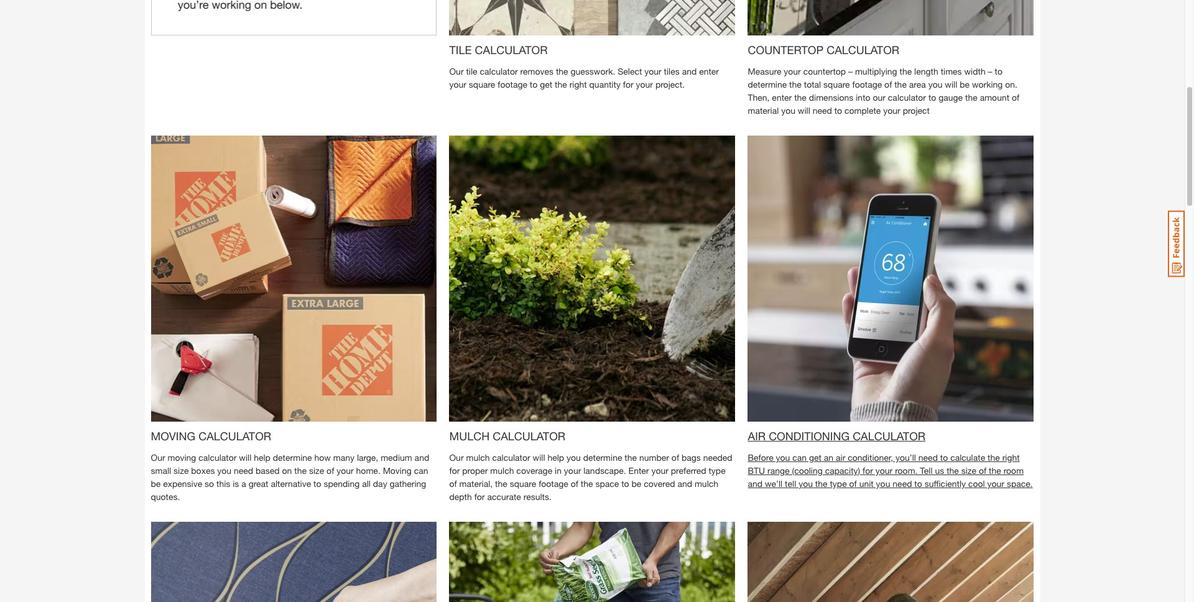 Task type: describe. For each thing, give the bounding box(es) containing it.
on.
[[1005, 79, 1018, 90]]

multiplying
[[855, 66, 897, 76]]

the right us
[[947, 465, 959, 476]]

project.
[[656, 79, 685, 90]]

moving
[[151, 429, 195, 443]]

space
[[596, 478, 619, 489]]

large,
[[357, 452, 378, 463]]

right inside our tile calculator removes the guesswork. select your tiles and enter your square footage to get the right quantity for your project.
[[570, 79, 587, 90]]

our for moving calculator
[[151, 452, 165, 463]]

room
[[1004, 465, 1024, 476]]

in
[[555, 465, 562, 476]]

btu
[[748, 465, 765, 476]]

you inside our moving calculator will help determine how many large, medium and small size boxes you need based on the size of your home. moving can be expensive so this is a great alternative to spending all day gathering quotes.
[[217, 465, 231, 476]]

need inside our moving calculator will help determine how many large, medium and small size boxes you need based on the size of your home. moving can be expensive so this is a great alternative to spending all day gathering quotes.
[[234, 465, 253, 476]]

insulation calculator image
[[748, 522, 1034, 602]]

times
[[941, 66, 962, 76]]

need inside measure your countertop – multiplying the length times width – to determine the total square footage of the area you will be working on. then, enter the dimensions into our calculator to gauge the amount of material you will need to complete your project
[[813, 105, 832, 116]]

accurate
[[487, 491, 521, 502]]

need down room.
[[893, 478, 912, 489]]

how
[[314, 452, 331, 463]]

to down tell
[[915, 478, 922, 489]]

on
[[282, 465, 292, 476]]

to down the 'dimensions'
[[835, 105, 842, 116]]

we'll
[[765, 478, 783, 489]]

moving
[[383, 465, 412, 476]]

mulch calculator
[[449, 429, 566, 443]]

cool
[[968, 478, 985, 489]]

quantity
[[589, 79, 621, 90]]

of up our
[[885, 79, 892, 90]]

air conditioning calculator
[[748, 429, 926, 443]]

enter
[[629, 465, 649, 476]]

get inside before you can get an air conditioner, you'll need to calculate the right btu range (cooling capacity) for your room. tell us the size of the room and we'll tell you the type of unit you need to sufficiently cool your space.
[[809, 452, 822, 463]]

the left the room
[[989, 465, 1001, 476]]

an
[[824, 452, 834, 463]]

unit
[[859, 478, 874, 489]]

project
[[903, 105, 930, 116]]

then,
[[748, 92, 770, 103]]

your down conditioner,
[[876, 465, 893, 476]]

(cooling
[[792, 465, 823, 476]]

conditioning
[[769, 429, 850, 443]]

conditioner,
[[848, 452, 893, 463]]

and inside our moving calculator will help determine how many large, medium and small size boxes you need based on the size of your home. moving can be expensive so this is a great alternative to spending all day gathering quotes.
[[415, 452, 429, 463]]

the left total
[[789, 79, 802, 90]]

tiles
[[664, 66, 680, 76]]

measure your countertop – multiplying the length times width – to determine the total square footage of the area you will be working on. then, enter the dimensions into our calculator to gauge the amount of material you will need to complete your project
[[748, 66, 1020, 116]]

landscape.
[[584, 465, 626, 476]]

length
[[914, 66, 938, 76]]

our tile calculator removes the guesswork. select your tiles and enter your square footage to get the right quantity for your project.
[[449, 66, 719, 90]]

square inside our tile calculator removes the guesswork. select your tiles and enter your square footage to get the right quantity for your project.
[[469, 79, 495, 90]]

dimensions
[[809, 92, 854, 103]]

guesswork.
[[571, 66, 615, 76]]

wallpaper calculator image
[[151, 522, 437, 602]]

type inside our mulch calculator will help you determine the number of bags needed for proper mulch coverage in your landscape. enter your preferred type of material, the square footage of the space to be covered and mulch depth for accurate results.
[[709, 465, 726, 476]]

spending
[[324, 478, 360, 489]]

alternative
[[271, 478, 311, 489]]

your down select
[[636, 79, 653, 90]]

determine inside measure your countertop – multiplying the length times width – to determine the total square footage of the area you will be working on. then, enter the dimensions into our calculator to gauge the amount of material you will need to complete your project
[[748, 79, 787, 90]]

number
[[639, 452, 669, 463]]

a
[[241, 478, 246, 489]]

calculator for moving calculator
[[199, 452, 237, 463]]

tile
[[449, 43, 472, 57]]

you'll
[[896, 452, 916, 463]]

based
[[256, 465, 280, 476]]

home.
[[356, 465, 381, 476]]

great
[[249, 478, 268, 489]]

measure
[[748, 66, 781, 76]]

small
[[151, 465, 171, 476]]

calculator for mulch calculator
[[492, 452, 530, 463]]

your down our
[[883, 105, 901, 116]]

calculator for mulch calculator
[[493, 429, 566, 443]]

range
[[768, 465, 790, 476]]

countertop
[[748, 43, 824, 57]]

day
[[373, 478, 387, 489]]

area
[[909, 79, 926, 90]]

quotes.
[[151, 491, 180, 502]]

coverage
[[516, 465, 552, 476]]

all
[[362, 478, 371, 489]]

2 vertical spatial mulch
[[695, 478, 718, 489]]

your right in
[[564, 465, 581, 476]]

countertop calculator
[[748, 43, 900, 57]]

0 vertical spatial mulch
[[466, 452, 490, 463]]

medium
[[381, 452, 412, 463]]

of left the bags
[[672, 452, 679, 463]]

2 – from the left
[[988, 66, 992, 76]]

the down total
[[794, 92, 807, 103]]

of inside our moving calculator will help determine how many large, medium and small size boxes you need based on the size of your home. moving can be expensive so this is a great alternative to spending all day gathering quotes.
[[327, 465, 334, 476]]

for inside our tile calculator removes the guesswork. select your tiles and enter your square footage to get the right quantity for your project.
[[623, 79, 634, 90]]

the right 'removes'
[[556, 66, 568, 76]]

to up 'working'
[[995, 66, 1003, 76]]

the inside our moving calculator will help determine how many large, medium and small size boxes you need based on the size of your home. moving can be expensive so this is a great alternative to spending all day gathering quotes.
[[294, 465, 307, 476]]

square inside measure your countertop – multiplying the length times width – to determine the total square footage of the area you will be working on. then, enter the dimensions into our calculator to gauge the amount of material you will need to complete your project
[[824, 79, 850, 90]]

your left tiles
[[645, 66, 662, 76]]

your up covered
[[651, 465, 669, 476]]

complete
[[845, 105, 881, 116]]

material,
[[459, 478, 493, 489]]

to up us
[[940, 452, 948, 463]]

get inside our tile calculator removes the guesswork. select your tiles and enter your square footage to get the right quantity for your project.
[[540, 79, 552, 90]]

tile
[[466, 66, 477, 76]]

moving
[[168, 452, 196, 463]]

and inside our mulch calculator will help you determine the number of bags needed for proper mulch coverage in your landscape. enter your preferred type of material, the square footage of the space to be covered and mulch depth for accurate results.
[[678, 478, 692, 489]]

room.
[[895, 465, 918, 476]]

total
[[804, 79, 821, 90]]

the down (cooling
[[815, 478, 828, 489]]

our
[[873, 92, 886, 103]]

width
[[964, 66, 986, 76]]

the right calculate
[[988, 452, 1000, 463]]

proper
[[462, 465, 488, 476]]

your right cool
[[987, 478, 1005, 489]]

tile calculator
[[449, 43, 548, 57]]

gauge
[[939, 92, 963, 103]]

the right gauge
[[965, 92, 978, 103]]

calculator for tile calculator
[[480, 66, 518, 76]]

before you can get an air conditioner, you'll need to calculate the right btu range (cooling capacity) for your room. tell us the size of the room and we'll tell you the type of unit you need to sufficiently cool your space.
[[748, 452, 1033, 489]]

gathering
[[390, 478, 426, 489]]



Task type: vqa. For each thing, say whether or not it's contained in the screenshot.
free related to Delivery Free
no



Task type: locate. For each thing, give the bounding box(es) containing it.
can inside before you can get an air conditioner, you'll need to calculate the right btu range (cooling capacity) for your room. tell us the size of the room and we'll tell you the type of unit you need to sufficiently cool your space.
[[793, 452, 807, 463]]

needed
[[703, 452, 732, 463]]

calculator
[[475, 43, 548, 57], [827, 43, 900, 57], [199, 429, 271, 443], [493, 429, 566, 443], [853, 429, 926, 443]]

1 vertical spatial type
[[830, 478, 847, 489]]

calculator down mulch calculator
[[492, 452, 530, 463]]

footage inside our mulch calculator will help you determine the number of bags needed for proper mulch coverage in your landscape. enter your preferred type of material, the square footage of the space to be covered and mulch depth for accurate results.
[[539, 478, 568, 489]]

determine up landscape.
[[583, 452, 622, 463]]

select
[[618, 66, 642, 76]]

sufficiently
[[925, 478, 966, 489]]

get left "an"
[[809, 452, 822, 463]]

can up gathering
[[414, 465, 428, 476]]

will up coverage
[[533, 452, 545, 463]]

size inside before you can get an air conditioner, you'll need to calculate the right btu range (cooling capacity) for your room. tell us the size of the room and we'll tell you the type of unit you need to sufficiently cool your space.
[[961, 465, 977, 476]]

your down the countertop
[[784, 66, 801, 76]]

and inside our tile calculator removes the guesswork. select your tiles and enter your square footage to get the right quantity for your project.
[[682, 66, 697, 76]]

determine down measure
[[748, 79, 787, 90]]

moving calculator image
[[151, 136, 437, 422]]

1 help from the left
[[254, 452, 271, 463]]

air conditioning calculator image
[[748, 136, 1034, 422]]

square down coverage
[[510, 478, 536, 489]]

1 horizontal spatial right
[[1002, 452, 1020, 463]]

the
[[556, 66, 568, 76], [900, 66, 912, 76], [555, 79, 567, 90], [789, 79, 802, 90], [895, 79, 907, 90], [794, 92, 807, 103], [965, 92, 978, 103], [625, 452, 637, 463], [988, 452, 1000, 463], [294, 465, 307, 476], [947, 465, 959, 476], [989, 465, 1001, 476], [495, 478, 507, 489], [581, 478, 593, 489], [815, 478, 828, 489]]

help up in
[[548, 452, 564, 463]]

0 horizontal spatial –
[[848, 66, 853, 76]]

1 horizontal spatial square
[[510, 478, 536, 489]]

determine inside our moving calculator will help determine how many large, medium and small size boxes you need based on the size of your home. moving can be expensive so this is a great alternative to spending all day gathering quotes.
[[273, 452, 312, 463]]

many
[[333, 452, 355, 463]]

0 vertical spatial can
[[793, 452, 807, 463]]

to down 'removes'
[[530, 79, 538, 90]]

be inside measure your countertop – multiplying the length times width – to determine the total square footage of the area you will be working on. then, enter the dimensions into our calculator to gauge the amount of material you will need to complete your project
[[960, 79, 970, 90]]

0 horizontal spatial help
[[254, 452, 271, 463]]

our mulch calculator will help you determine the number of bags needed for proper mulch coverage in your landscape. enter your preferred type of material, the square footage of the space to be covered and mulch depth for accurate results.
[[449, 452, 732, 502]]

our left tile
[[449, 66, 464, 76]]

of down how
[[327, 465, 334, 476]]

to inside our moving calculator will help determine how many large, medium and small size boxes you need based on the size of your home. moving can be expensive so this is a great alternative to spending all day gathering quotes.
[[314, 478, 321, 489]]

1 horizontal spatial enter
[[772, 92, 792, 103]]

footage down in
[[539, 478, 568, 489]]

1 horizontal spatial help
[[548, 452, 564, 463]]

0 vertical spatial enter
[[699, 66, 719, 76]]

covered
[[644, 478, 675, 489]]

of down the on.
[[1012, 92, 1020, 103]]

our moving calculator will help determine how many large, medium and small size boxes you need based on the size of your home. moving can be expensive so this is a great alternative to spending all day gathering quotes.
[[151, 452, 429, 502]]

air
[[836, 452, 846, 463]]

1 size from the left
[[174, 465, 189, 476]]

preferred
[[671, 465, 706, 476]]

air
[[748, 429, 766, 443]]

0 vertical spatial get
[[540, 79, 552, 90]]

size down moving
[[174, 465, 189, 476]]

type down needed
[[709, 465, 726, 476]]

size down calculate
[[961, 465, 977, 476]]

2 horizontal spatial footage
[[852, 79, 882, 90]]

the up accurate
[[495, 478, 507, 489]]

and right tiles
[[682, 66, 697, 76]]

can up (cooling
[[793, 452, 807, 463]]

1 horizontal spatial size
[[309, 465, 324, 476]]

type down capacity)
[[830, 478, 847, 489]]

be inside our moving calculator will help determine how many large, medium and small size boxes you need based on the size of your home. moving can be expensive so this is a great alternative to spending all day gathering quotes.
[[151, 478, 161, 489]]

depth
[[449, 491, 472, 502]]

1 horizontal spatial –
[[988, 66, 992, 76]]

moving calculator
[[151, 429, 271, 443]]

our up small
[[151, 452, 165, 463]]

tile calculator image
[[449, 0, 735, 35]]

into
[[856, 92, 871, 103]]

1 vertical spatial mulch
[[490, 465, 514, 476]]

0 horizontal spatial get
[[540, 79, 552, 90]]

for down material, on the left of page
[[474, 491, 485, 502]]

can inside our moving calculator will help determine how many large, medium and small size boxes you need based on the size of your home. moving can be expensive so this is a great alternative to spending all day gathering quotes.
[[414, 465, 428, 476]]

0 horizontal spatial can
[[414, 465, 428, 476]]

0 horizontal spatial be
[[151, 478, 161, 489]]

will inside our moving calculator will help determine how many large, medium and small size boxes you need based on the size of your home. moving can be expensive so this is a great alternative to spending all day gathering quotes.
[[239, 452, 251, 463]]

so
[[205, 478, 214, 489]]

square down tile
[[469, 79, 495, 90]]

mulch up accurate
[[490, 465, 514, 476]]

calculator inside our tile calculator removes the guesswork. select your tiles and enter your square footage to get the right quantity for your project.
[[480, 66, 518, 76]]

– up 'working'
[[988, 66, 992, 76]]

to left gauge
[[929, 92, 936, 103]]

mulch calculator image
[[449, 136, 735, 422]]

1 horizontal spatial determine
[[583, 452, 622, 463]]

need
[[813, 105, 832, 116], [919, 452, 938, 463], [234, 465, 253, 476], [893, 478, 912, 489]]

your down tile
[[449, 79, 466, 90]]

calculator inside our mulch calculator will help you determine the number of bags needed for proper mulch coverage in your landscape. enter your preferred type of material, the square footage of the space to be covered and mulch depth for accurate results.
[[492, 452, 530, 463]]

footage inside measure your countertop – multiplying the length times width – to determine the total square footage of the area you will be working on. then, enter the dimensions into our calculator to gauge the amount of material you will need to complete your project
[[852, 79, 882, 90]]

be inside our mulch calculator will help you determine the number of bags needed for proper mulch coverage in your landscape. enter your preferred type of material, the square footage of the space to be covered and mulch depth for accurate results.
[[632, 478, 641, 489]]

square inside our mulch calculator will help you determine the number of bags needed for proper mulch coverage in your landscape. enter your preferred type of material, the square footage of the space to be covered and mulch depth for accurate results.
[[510, 478, 536, 489]]

determine inside our mulch calculator will help you determine the number of bags needed for proper mulch coverage in your landscape. enter your preferred type of material, the square footage of the space to be covered and mulch depth for accurate results.
[[583, 452, 622, 463]]

right inside before you can get an air conditioner, you'll need to calculate the right btu range (cooling capacity) for your room. tell us the size of the room and we'll tell you the type of unit you need to sufficiently cool your space.
[[1002, 452, 1020, 463]]

2 horizontal spatial be
[[960, 79, 970, 90]]

1 vertical spatial get
[[809, 452, 822, 463]]

need up a
[[234, 465, 253, 476]]

our inside our mulch calculator will help you determine the number of bags needed for proper mulch coverage in your landscape. enter your preferred type of material, the square footage of the space to be covered and mulch depth for accurate results.
[[449, 452, 464, 463]]

of left unit
[[849, 478, 857, 489]]

mulch
[[449, 429, 490, 443]]

calculator up boxes
[[199, 429, 271, 443]]

0 horizontal spatial mulch
[[466, 452, 490, 463]]

1 horizontal spatial mulch
[[490, 465, 514, 476]]

the left 'quantity'
[[555, 79, 567, 90]]

and down preferred
[[678, 478, 692, 489]]

calculate
[[951, 452, 985, 463]]

calculator up boxes
[[199, 452, 237, 463]]

calculator up "project"
[[888, 92, 926, 103]]

your
[[645, 66, 662, 76], [784, 66, 801, 76], [449, 79, 466, 90], [636, 79, 653, 90], [883, 105, 901, 116], [337, 465, 354, 476], [564, 465, 581, 476], [651, 465, 669, 476], [876, 465, 893, 476], [987, 478, 1005, 489]]

of up the depth
[[449, 478, 457, 489]]

our for tile calculator
[[449, 66, 464, 76]]

2 horizontal spatial mulch
[[695, 478, 718, 489]]

mulch up proper
[[466, 452, 490, 463]]

capacity)
[[825, 465, 860, 476]]

square up the 'dimensions'
[[824, 79, 850, 90]]

1 vertical spatial right
[[1002, 452, 1020, 463]]

expensive
[[163, 478, 202, 489]]

0 horizontal spatial footage
[[498, 79, 527, 90]]

is
[[233, 478, 239, 489]]

1 vertical spatial enter
[[772, 92, 792, 103]]

to
[[995, 66, 1003, 76], [530, 79, 538, 90], [929, 92, 936, 103], [835, 105, 842, 116], [940, 452, 948, 463], [314, 478, 321, 489], [621, 478, 629, 489], [915, 478, 922, 489]]

be down small
[[151, 478, 161, 489]]

your inside our moving calculator will help determine how many large, medium and small size boxes you need based on the size of your home. moving can be expensive so this is a great alternative to spending all day gathering quotes.
[[337, 465, 354, 476]]

right
[[570, 79, 587, 90], [1002, 452, 1020, 463]]

square
[[469, 79, 495, 90], [824, 79, 850, 90], [510, 478, 536, 489]]

2 horizontal spatial determine
[[748, 79, 787, 90]]

for
[[623, 79, 634, 90], [449, 465, 460, 476], [863, 465, 873, 476], [474, 491, 485, 502]]

to inside our mulch calculator will help you determine the number of bags needed for proper mulch coverage in your landscape. enter your preferred type of material, the square footage of the space to be covered and mulch depth for accurate results.
[[621, 478, 629, 489]]

material
[[748, 105, 779, 116]]

2 size from the left
[[309, 465, 324, 476]]

the left space
[[581, 478, 593, 489]]

1 horizontal spatial footage
[[539, 478, 568, 489]]

size down how
[[309, 465, 324, 476]]

and inside before you can get an air conditioner, you'll need to calculate the right btu range (cooling capacity) for your room. tell us the size of the room and we'll tell you the type of unit you need to sufficiently cool your space.
[[748, 478, 763, 489]]

help
[[254, 452, 271, 463], [548, 452, 564, 463]]

mulch
[[466, 452, 490, 463], [490, 465, 514, 476], [695, 478, 718, 489]]

1 horizontal spatial get
[[809, 452, 822, 463]]

how much material or product do you need to complete your project? image
[[151, 0, 437, 35]]

and right medium
[[415, 452, 429, 463]]

footage up 'into'
[[852, 79, 882, 90]]

1 horizontal spatial can
[[793, 452, 807, 463]]

0 horizontal spatial square
[[469, 79, 495, 90]]

mulch down preferred
[[695, 478, 718, 489]]

courtertop calculator image
[[748, 0, 1034, 35]]

help inside our moving calculator will help determine how many large, medium and small size boxes you need based on the size of your home. moving can be expensive so this is a great alternative to spending all day gathering quotes.
[[254, 452, 271, 463]]

bags
[[682, 452, 701, 463]]

the left area
[[895, 79, 907, 90]]

right up the room
[[1002, 452, 1020, 463]]

you inside our mulch calculator will help you determine the number of bags needed for proper mulch coverage in your landscape. enter your preferred type of material, the square footage of the space to be covered and mulch depth for accurate results.
[[567, 452, 581, 463]]

calculator inside measure your countertop – multiplying the length times width – to determine the total square footage of the area you will be working on. then, enter the dimensions into our calculator to gauge the amount of material you will need to complete your project
[[888, 92, 926, 103]]

tell
[[785, 478, 796, 489]]

space.
[[1007, 478, 1033, 489]]

calculator up coverage
[[493, 429, 566, 443]]

calculator for countertop calculator
[[827, 43, 900, 57]]

our up proper
[[449, 452, 464, 463]]

for left proper
[[449, 465, 460, 476]]

calculator up you'll
[[853, 429, 926, 443]]

will
[[945, 79, 957, 90], [798, 105, 810, 116], [239, 452, 251, 463], [533, 452, 545, 463]]

type inside before you can get an air conditioner, you'll need to calculate the right btu range (cooling capacity) for your room. tell us the size of the room and we'll tell you the type of unit you need to sufficiently cool your space.
[[830, 478, 847, 489]]

enter
[[699, 66, 719, 76], [772, 92, 792, 103]]

0 horizontal spatial size
[[174, 465, 189, 476]]

0 horizontal spatial right
[[570, 79, 587, 90]]

calculator for moving calculator
[[199, 429, 271, 443]]

to inside our tile calculator removes the guesswork. select your tiles and enter your square footage to get the right quantity for your project.
[[530, 79, 538, 90]]

0 horizontal spatial determine
[[273, 452, 312, 463]]

be
[[960, 79, 970, 90], [151, 478, 161, 489], [632, 478, 641, 489]]

be down enter
[[632, 478, 641, 489]]

need down the 'dimensions'
[[813, 105, 832, 116]]

the up enter
[[625, 452, 637, 463]]

1 horizontal spatial be
[[632, 478, 641, 489]]

calculator down tile calculator
[[480, 66, 518, 76]]

calculator
[[480, 66, 518, 76], [888, 92, 926, 103], [199, 452, 237, 463], [492, 452, 530, 463]]

for down select
[[623, 79, 634, 90]]

our
[[449, 66, 464, 76], [151, 452, 165, 463], [449, 452, 464, 463]]

enter inside measure your countertop – multiplying the length times width – to determine the total square footage of the area you will be working on. then, enter the dimensions into our calculator to gauge the amount of material you will need to complete your project
[[772, 92, 792, 103]]

grass seed calculator image
[[449, 522, 735, 602]]

of up cool
[[979, 465, 987, 476]]

footage down 'removes'
[[498, 79, 527, 90]]

2 horizontal spatial size
[[961, 465, 977, 476]]

footage inside our tile calculator removes the guesswork. select your tiles and enter your square footage to get the right quantity for your project.
[[498, 79, 527, 90]]

will inside our mulch calculator will help you determine the number of bags needed for proper mulch coverage in your landscape. enter your preferred type of material, the square footage of the space to be covered and mulch depth for accurate results.
[[533, 452, 545, 463]]

our inside our moving calculator will help determine how many large, medium and small size boxes you need based on the size of your home. moving can be expensive so this is a great alternative to spending all day gathering quotes.
[[151, 452, 165, 463]]

– left multiplying
[[848, 66, 853, 76]]

0 horizontal spatial type
[[709, 465, 726, 476]]

boxes
[[191, 465, 215, 476]]

will up a
[[239, 452, 251, 463]]

enter up 'material'
[[772, 92, 792, 103]]

amount
[[980, 92, 1010, 103]]

calculator up 'removes'
[[475, 43, 548, 57]]

the up area
[[900, 66, 912, 76]]

1 horizontal spatial type
[[830, 478, 847, 489]]

to right space
[[621, 478, 629, 489]]

us
[[935, 465, 944, 476]]

calculator for tile calculator
[[475, 43, 548, 57]]

0 vertical spatial right
[[570, 79, 587, 90]]

get down 'removes'
[[540, 79, 552, 90]]

will down times
[[945, 79, 957, 90]]

determine
[[748, 79, 787, 90], [273, 452, 312, 463], [583, 452, 622, 463]]

calculator up multiplying
[[827, 43, 900, 57]]

of left space
[[571, 478, 578, 489]]

be down width
[[960, 79, 970, 90]]

2 help from the left
[[548, 452, 564, 463]]

determine up on
[[273, 452, 312, 463]]

of
[[885, 79, 892, 90], [1012, 92, 1020, 103], [672, 452, 679, 463], [327, 465, 334, 476], [979, 465, 987, 476], [449, 478, 457, 489], [571, 478, 578, 489], [849, 478, 857, 489]]

tell
[[920, 465, 933, 476]]

–
[[848, 66, 853, 76], [988, 66, 992, 76]]

need up tell
[[919, 452, 938, 463]]

removes
[[520, 66, 554, 76]]

this
[[216, 478, 230, 489]]

1 – from the left
[[848, 66, 853, 76]]

0 vertical spatial type
[[709, 465, 726, 476]]

our inside our tile calculator removes the guesswork. select your tiles and enter your square footage to get the right quantity for your project.
[[449, 66, 464, 76]]

enter inside our tile calculator removes the guesswork. select your tiles and enter your square footage to get the right quantity for your project.
[[699, 66, 719, 76]]

for inside before you can get an air conditioner, you'll need to calculate the right btu range (cooling capacity) for your room. tell us the size of the room and we'll tell you the type of unit you need to sufficiently cool your space.
[[863, 465, 873, 476]]

right down guesswork.
[[570, 79, 587, 90]]

will down total
[[798, 105, 810, 116]]

for up unit
[[863, 465, 873, 476]]

enter right tiles
[[699, 66, 719, 76]]

the right on
[[294, 465, 307, 476]]

1 vertical spatial can
[[414, 465, 428, 476]]

calculator inside our moving calculator will help determine how many large, medium and small size boxes you need based on the size of your home. moving can be expensive so this is a great alternative to spending all day gathering quotes.
[[199, 452, 237, 463]]

to left spending
[[314, 478, 321, 489]]

results.
[[524, 491, 552, 502]]

and down btu
[[748, 478, 763, 489]]

footage
[[498, 79, 527, 90], [852, 79, 882, 90], [539, 478, 568, 489]]

our for mulch calculator
[[449, 452, 464, 463]]

2 horizontal spatial square
[[824, 79, 850, 90]]

before
[[748, 452, 774, 463]]

feedback link image
[[1168, 210, 1185, 277]]

help inside our mulch calculator will help you determine the number of bags needed for proper mulch coverage in your landscape. enter your preferred type of material, the square footage of the space to be covered and mulch depth for accurate results.
[[548, 452, 564, 463]]

working
[[972, 79, 1003, 90]]

help up the based on the bottom of the page
[[254, 452, 271, 463]]

help for moving calculator
[[254, 452, 271, 463]]

countertop
[[803, 66, 846, 76]]

type
[[709, 465, 726, 476], [830, 478, 847, 489]]

your down "many"
[[337, 465, 354, 476]]

help for mulch calculator
[[548, 452, 564, 463]]

3 size from the left
[[961, 465, 977, 476]]

0 horizontal spatial enter
[[699, 66, 719, 76]]



